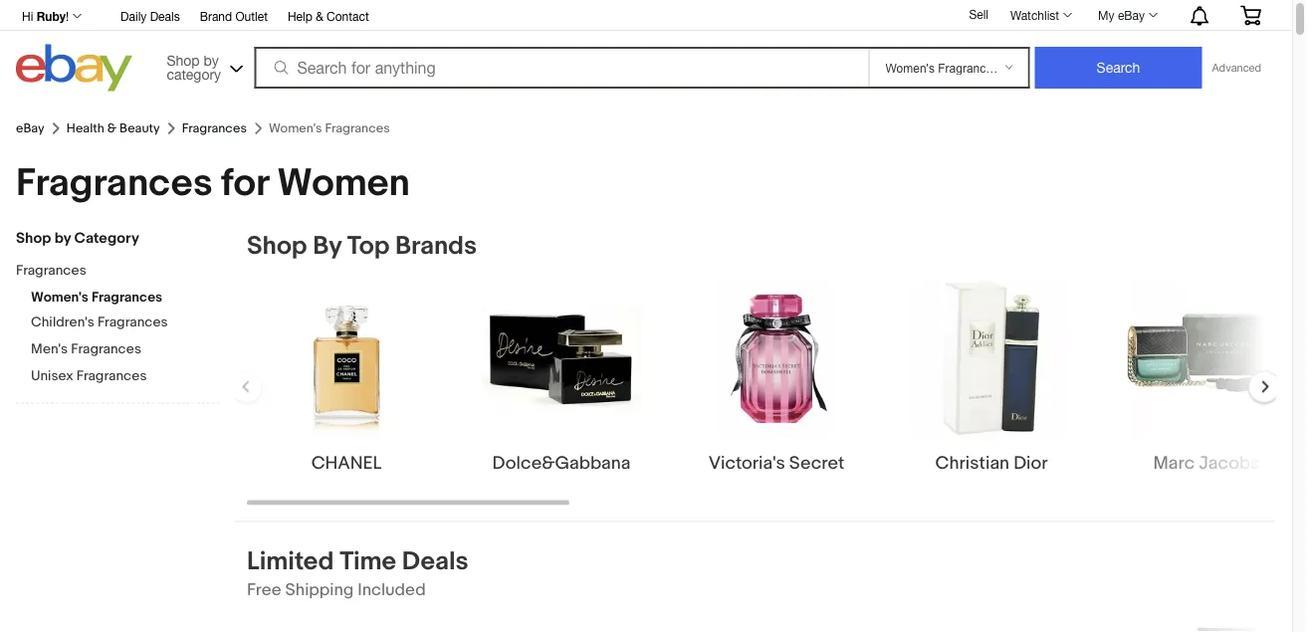 Task type: describe. For each thing, give the bounding box(es) containing it.
marc
[[1153, 452, 1195, 474]]

hi
[[22, 9, 33, 23]]

outlet
[[235, 9, 268, 23]]

victoria's secret image
[[717, 278, 836, 438]]

health
[[66, 121, 104, 136]]

shop for shop by category
[[16, 229, 51, 247]]

1 vertical spatial fragrances link
[[16, 262, 205, 281]]

christian dior link
[[892, 278, 1091, 475]]

children's
[[31, 314, 94, 331]]

by
[[313, 231, 341, 262]]

time
[[340, 547, 396, 577]]

included
[[358, 579, 426, 600]]

advanced
[[1212, 61, 1261, 74]]

women
[[277, 160, 410, 207]]

jacobs
[[1199, 452, 1260, 474]]

victoria's secret link
[[677, 278, 876, 475]]

children's fragrances link
[[31, 314, 220, 333]]

dior
[[1014, 452, 1048, 474]]

& for help
[[316, 9, 323, 23]]

shop by category
[[16, 229, 139, 247]]

watchlist
[[1010, 8, 1059, 22]]

contact
[[327, 9, 369, 23]]

women's
[[31, 289, 88, 306]]

daily deals link
[[121, 6, 180, 28]]

marc jacobs image
[[1127, 278, 1286, 438]]

0 horizontal spatial ebay
[[16, 121, 44, 136]]

fragrances down "children's fragrances" link
[[71, 341, 141, 358]]

brands
[[395, 231, 477, 262]]

& for health
[[107, 121, 117, 136]]

category
[[167, 66, 221, 82]]

christian dior image
[[912, 278, 1071, 438]]

dolce&gabbana image
[[482, 305, 641, 410]]

fragrances up fragrances for women
[[182, 121, 247, 136]]

brand outlet link
[[200, 6, 268, 28]]

shop by top brands
[[247, 231, 477, 262]]

for
[[221, 160, 268, 207]]

health & beauty link
[[66, 121, 160, 136]]

sell link
[[960, 7, 997, 21]]

health & beauty
[[66, 121, 160, 136]]

by for category
[[54, 229, 71, 247]]

fragrances down health & beauty link
[[16, 160, 213, 207]]

sell
[[969, 7, 989, 21]]

daily deals
[[121, 9, 180, 23]]

my
[[1098, 8, 1115, 22]]

shop for shop by category
[[167, 52, 200, 68]]

fragrances down men's fragrances link
[[76, 368, 147, 385]]

deals inside account navigation
[[150, 9, 180, 23]]

your shopping cart image
[[1239, 5, 1262, 25]]

watchlist link
[[999, 3, 1081, 27]]

shop by category
[[167, 52, 221, 82]]

fragrances for women
[[16, 160, 410, 207]]

account navigation
[[11, 0, 1276, 31]]

chanel link
[[247, 278, 446, 475]]

by for category
[[204, 52, 219, 68]]

fragrances women's fragrances children's fragrances men's fragrances unisex fragrances
[[16, 262, 168, 385]]

marc jacobs
[[1153, 452, 1260, 474]]

my ebay link
[[1087, 3, 1167, 27]]



Task type: locate. For each thing, give the bounding box(es) containing it.
help
[[288, 9, 312, 23]]

christian dior
[[935, 452, 1048, 474]]

shop up women's
[[16, 229, 51, 247]]

top
[[347, 231, 390, 262]]

victoria's secret
[[708, 452, 845, 474]]

Search for anything text field
[[257, 49, 865, 87]]

1 horizontal spatial &
[[316, 9, 323, 23]]

deals up 'included'
[[402, 547, 469, 577]]

shop inside shop by category
[[167, 52, 200, 68]]

shop by category button
[[158, 44, 247, 87]]

shop down daily deals link
[[167, 52, 200, 68]]

fragrances up "children's fragrances" link
[[91, 289, 162, 306]]

shop
[[167, 52, 200, 68], [16, 229, 51, 247], [247, 231, 307, 262]]

dolce&gabbana
[[492, 452, 631, 474]]

0 vertical spatial by
[[204, 52, 219, 68]]

ebay right my
[[1118, 8, 1145, 22]]

ebay left health
[[16, 121, 44, 136]]

0 horizontal spatial &
[[107, 121, 117, 136]]

fragrances
[[182, 121, 247, 136], [16, 160, 213, 207], [16, 262, 86, 279], [91, 289, 162, 306], [98, 314, 168, 331], [71, 341, 141, 358], [76, 368, 147, 385]]

jessica mcclintock by jessica mcclintock, 2 piece gift set for women image
[[1107, 618, 1306, 632]]

main content
[[231, 230, 1306, 632]]

hi ruby !
[[22, 9, 69, 23]]

secret
[[789, 452, 845, 474]]

daily
[[121, 9, 147, 23]]

fragrances link
[[182, 121, 247, 136], [16, 262, 205, 281]]

main content containing shop by top brands
[[231, 230, 1306, 632]]

help & contact link
[[288, 6, 369, 28]]

shop left by
[[247, 231, 307, 262]]

fragrances up men's fragrances link
[[98, 314, 168, 331]]

!
[[66, 9, 69, 23]]

by left category
[[54, 229, 71, 247]]

christian
[[935, 452, 1010, 474]]

1 horizontal spatial ebay
[[1118, 8, 1145, 22]]

0 horizontal spatial deals
[[150, 9, 180, 23]]

chanel image
[[267, 278, 426, 438]]

0 horizontal spatial shop
[[16, 229, 51, 247]]

dolce&gabbana link
[[462, 278, 661, 475]]

deals inside limited time deals free shipping included
[[402, 547, 469, 577]]

1 horizontal spatial shop
[[167, 52, 200, 68]]

ebay link
[[16, 121, 44, 136]]

shipping
[[285, 579, 354, 600]]

&
[[316, 9, 323, 23], [107, 121, 117, 136]]

unisex
[[31, 368, 73, 385]]

advanced link
[[1202, 48, 1271, 88]]

by inside shop by category
[[204, 52, 219, 68]]

help & contact
[[288, 9, 369, 23]]

0 vertical spatial ebay
[[1118, 8, 1145, 22]]

fragrances link down category
[[16, 262, 205, 281]]

1 vertical spatial deals
[[402, 547, 469, 577]]

1 horizontal spatial deals
[[402, 547, 469, 577]]

deals right daily at the top left
[[150, 9, 180, 23]]

0 horizontal spatial by
[[54, 229, 71, 247]]

none submit inside shop by category banner
[[1035, 47, 1202, 89]]

marc jacobs link
[[1107, 278, 1306, 475]]

shop for shop by top brands
[[247, 231, 307, 262]]

shop inside 'main content'
[[247, 231, 307, 262]]

category
[[74, 229, 139, 247]]

men's
[[31, 341, 68, 358]]

shop by category banner
[[11, 0, 1276, 97]]

1 horizontal spatial by
[[204, 52, 219, 68]]

by
[[204, 52, 219, 68], [54, 229, 71, 247]]

ebay inside my ebay link
[[1118, 8, 1145, 22]]

& inside "link"
[[316, 9, 323, 23]]

limited
[[247, 547, 334, 577]]

& right "help"
[[316, 9, 323, 23]]

2 horizontal spatial shop
[[247, 231, 307, 262]]

brand
[[200, 9, 232, 23]]

victoria's
[[708, 452, 785, 474]]

& right health
[[107, 121, 117, 136]]

ruby
[[36, 9, 66, 23]]

1 vertical spatial &
[[107, 121, 117, 136]]

0 vertical spatial deals
[[150, 9, 180, 23]]

unisex fragrances link
[[31, 368, 220, 387]]

brand outlet
[[200, 9, 268, 23]]

chanel
[[311, 452, 382, 474]]

fragrances up women's
[[16, 262, 86, 279]]

beauty
[[119, 121, 160, 136]]

deals
[[150, 9, 180, 23], [402, 547, 469, 577]]

1 vertical spatial ebay
[[16, 121, 44, 136]]

fragrances link up fragrances for women
[[182, 121, 247, 136]]

by down brand
[[204, 52, 219, 68]]

0 vertical spatial &
[[316, 9, 323, 23]]

1 vertical spatial by
[[54, 229, 71, 247]]

my ebay
[[1098, 8, 1145, 22]]

free
[[247, 579, 281, 600]]

limited time deals free shipping included
[[247, 547, 469, 600]]

men's fragrances link
[[31, 341, 220, 360]]

None submit
[[1035, 47, 1202, 89]]

0 vertical spatial fragrances link
[[182, 121, 247, 136]]

ebay
[[1118, 8, 1145, 22], [16, 121, 44, 136]]



Task type: vqa. For each thing, say whether or not it's contained in the screenshot.
and
no



